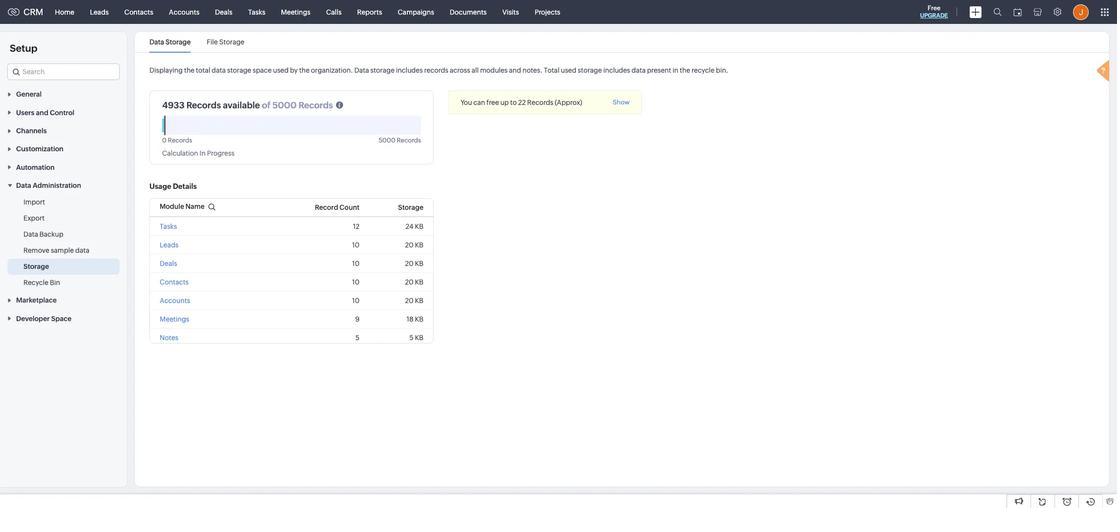 Task type: describe. For each thing, give the bounding box(es) containing it.
customization
[[16, 145, 64, 153]]

calendar image
[[1014, 8, 1022, 16]]

total
[[544, 66, 560, 74]]

displaying the total data storage space used by the organization. data storage includes records across all modules  and notes. total used storage includes data present in the recycle bin.
[[150, 66, 729, 74]]

record
[[315, 204, 338, 212]]

record count
[[315, 204, 360, 212]]

meetings inside 'link'
[[281, 8, 311, 16]]

upgrade
[[920, 12, 948, 19]]

5 for 5
[[356, 334, 360, 342]]

recycle bin link
[[23, 278, 60, 288]]

module
[[160, 203, 184, 211]]

kb for leads
[[415, 242, 424, 249]]

calculation in progress
[[162, 150, 235, 158]]

name
[[186, 203, 205, 211]]

general
[[16, 91, 42, 98]]

1 used from the left
[[273, 66, 289, 74]]

data administration
[[16, 182, 81, 190]]

reports
[[357, 8, 382, 16]]

5 for 5 kb
[[410, 334, 414, 342]]

10 for deals
[[352, 260, 360, 268]]

by
[[290, 66, 298, 74]]

import
[[23, 198, 45, 206]]

calls link
[[318, 0, 350, 24]]

data for data administration
[[16, 182, 31, 190]]

data backup
[[23, 231, 63, 238]]

across
[[450, 66, 470, 74]]

space
[[253, 66, 272, 74]]

organization.
[[311, 66, 353, 74]]

developer space
[[16, 315, 72, 323]]

administration
[[33, 182, 81, 190]]

marketplace button
[[0, 291, 127, 310]]

count
[[340, 204, 360, 212]]

20 kb for accounts
[[405, 297, 424, 305]]

users and control
[[16, 109, 74, 117]]

in
[[673, 66, 679, 74]]

present
[[647, 66, 671, 74]]

file storage
[[207, 38, 245, 46]]

10 for leads
[[352, 242, 360, 249]]

of
[[262, 100, 271, 110]]

marketplace
[[16, 297, 57, 305]]

0 horizontal spatial tasks
[[160, 223, 177, 231]]

notes
[[160, 334, 178, 342]]

bin
[[50, 279, 60, 287]]

can
[[474, 99, 485, 107]]

recycle
[[692, 66, 715, 74]]

show
[[613, 99, 630, 106]]

records for 5000 records
[[397, 137, 421, 144]]

documents
[[450, 8, 487, 16]]

kb for meetings
[[415, 316, 424, 324]]

0 records
[[162, 137, 192, 144]]

4933 records available of 5000 records
[[162, 100, 333, 110]]

file
[[207, 38, 218, 46]]

1 horizontal spatial and
[[509, 66, 521, 74]]

export link
[[23, 214, 45, 223]]

create menu element
[[964, 0, 988, 24]]

20 kb for leads
[[405, 242, 424, 249]]

2 the from the left
[[299, 66, 310, 74]]

(approx)
[[555, 99, 582, 107]]

developer
[[16, 315, 50, 323]]

remove
[[23, 247, 49, 255]]

2 horizontal spatial data
[[632, 66, 646, 74]]

users
[[16, 109, 34, 117]]

1 vertical spatial leads
[[160, 242, 179, 249]]

3 storage from the left
[[578, 66, 602, 74]]

calculation
[[162, 150, 198, 158]]

0 vertical spatial tasks
[[248, 8, 265, 16]]

and inside dropdown button
[[36, 109, 48, 117]]

bin.
[[716, 66, 729, 74]]

0 vertical spatial accounts
[[169, 8, 200, 16]]

deals link
[[207, 0, 240, 24]]

18
[[407, 316, 414, 324]]

you can free up to 22 records (approx)
[[461, 99, 582, 107]]

users and control button
[[0, 103, 127, 122]]

0
[[162, 137, 167, 144]]

18 kb
[[407, 316, 424, 324]]

displaying
[[150, 66, 183, 74]]

1 storage from the left
[[227, 66, 251, 74]]

details
[[173, 182, 197, 191]]

data for data storage
[[150, 38, 164, 46]]

kb for accounts
[[415, 297, 424, 305]]

data for data backup
[[23, 231, 38, 238]]

loading image
[[1095, 59, 1115, 85]]

records for 0 records
[[168, 137, 192, 144]]

up
[[501, 99, 509, 107]]

data inside remove sample data link
[[75, 247, 89, 255]]

setup
[[10, 43, 37, 54]]

storage link
[[23, 262, 49, 272]]

documents link
[[442, 0, 495, 24]]

0 horizontal spatial leads
[[90, 8, 109, 16]]

Search text field
[[8, 64, 119, 80]]

kb for deals
[[415, 260, 424, 268]]

22
[[518, 99, 526, 107]]

free
[[928, 4, 941, 12]]

tasks link
[[240, 0, 273, 24]]

automation button
[[0, 158, 127, 176]]

storage inside data administration 'region'
[[23, 263, 49, 271]]



Task type: vqa. For each thing, say whether or not it's contained in the screenshot.
Deals 10
yes



Task type: locate. For each thing, give the bounding box(es) containing it.
profile image
[[1074, 4, 1089, 20]]

2 includes from the left
[[604, 66, 630, 74]]

7 kb from the top
[[415, 334, 424, 342]]

data administration region
[[0, 195, 127, 291]]

0 vertical spatial leads
[[90, 8, 109, 16]]

1 vertical spatial accounts
[[160, 297, 190, 305]]

projects
[[535, 8, 561, 16]]

2 20 kb from the top
[[405, 260, 424, 268]]

5 down 18 at bottom left
[[410, 334, 414, 342]]

20
[[405, 242, 414, 249], [405, 260, 414, 268], [405, 279, 414, 287], [405, 297, 414, 305]]

2 20 from the top
[[405, 260, 414, 268]]

export
[[23, 215, 45, 222]]

storage down remove
[[23, 263, 49, 271]]

developer space button
[[0, 310, 127, 328]]

tasks down module
[[160, 223, 177, 231]]

data right total
[[212, 66, 226, 74]]

accounts up notes
[[160, 297, 190, 305]]

5000 records
[[379, 137, 421, 144]]

5 kb
[[410, 334, 424, 342]]

tasks
[[248, 8, 265, 16], [160, 223, 177, 231]]

modules
[[480, 66, 508, 74]]

accounts up data storage link
[[169, 8, 200, 16]]

visits
[[503, 8, 519, 16]]

and right "users"
[[36, 109, 48, 117]]

3 kb from the top
[[415, 260, 424, 268]]

0 horizontal spatial 5000
[[273, 100, 297, 110]]

leads link
[[82, 0, 117, 24]]

1 vertical spatial 5000
[[379, 137, 396, 144]]

0 horizontal spatial contacts
[[124, 8, 153, 16]]

contacts
[[124, 8, 153, 16], [160, 279, 189, 287]]

used right total
[[561, 66, 577, 74]]

meetings up notes
[[160, 316, 189, 324]]

leads down module
[[160, 242, 179, 249]]

the right in
[[680, 66, 691, 74]]

storage down accounts link
[[166, 38, 191, 46]]

3 10 from the top
[[352, 279, 360, 287]]

1 vertical spatial deals
[[160, 260, 177, 268]]

1 horizontal spatial 5
[[410, 334, 414, 342]]

0 vertical spatial deals
[[215, 8, 233, 16]]

backup
[[39, 231, 63, 238]]

2 10 from the top
[[352, 260, 360, 268]]

3 20 kb from the top
[[405, 279, 424, 287]]

includes left records at the top left of page
[[396, 66, 423, 74]]

data backup link
[[23, 230, 63, 239]]

1 includes from the left
[[396, 66, 423, 74]]

storage
[[166, 38, 191, 46], [219, 38, 245, 46], [398, 204, 424, 212], [23, 263, 49, 271]]

0 horizontal spatial and
[[36, 109, 48, 117]]

includes up show
[[604, 66, 630, 74]]

1 kb from the top
[[415, 223, 424, 231]]

data inside "data administration" dropdown button
[[16, 182, 31, 190]]

1 the from the left
[[184, 66, 195, 74]]

data right sample on the left
[[75, 247, 89, 255]]

12
[[353, 223, 360, 231]]

2 5 from the left
[[410, 334, 414, 342]]

crm
[[23, 7, 43, 17]]

search element
[[988, 0, 1008, 24]]

used left by
[[273, 66, 289, 74]]

you
[[461, 99, 472, 107]]

0 vertical spatial 5000
[[273, 100, 297, 110]]

4 20 kb from the top
[[405, 297, 424, 305]]

recycle
[[23, 279, 48, 287]]

progress
[[207, 150, 235, 158]]

data storage link
[[150, 38, 191, 46]]

customization button
[[0, 140, 127, 158]]

1 20 kb from the top
[[405, 242, 424, 249]]

free upgrade
[[920, 4, 948, 19]]

space
[[51, 315, 72, 323]]

kb
[[415, 223, 424, 231], [415, 242, 424, 249], [415, 260, 424, 268], [415, 279, 424, 287], [415, 297, 424, 305], [415, 316, 424, 324], [415, 334, 424, 342]]

20 for accounts
[[405, 297, 414, 305]]

1 vertical spatial meetings
[[160, 316, 189, 324]]

accounts link
[[161, 0, 207, 24]]

1 horizontal spatial storage
[[371, 66, 395, 74]]

10
[[352, 242, 360, 249], [352, 260, 360, 268], [352, 279, 360, 287], [352, 297, 360, 305]]

None field
[[7, 64, 120, 80]]

remove sample data link
[[23, 246, 89, 256]]

10 for accounts
[[352, 297, 360, 305]]

20 for leads
[[405, 242, 414, 249]]

1 vertical spatial and
[[36, 109, 48, 117]]

leads
[[90, 8, 109, 16], [160, 242, 179, 249]]

3 the from the left
[[680, 66, 691, 74]]

create menu image
[[970, 6, 982, 18]]

meetings left the calls link
[[281, 8, 311, 16]]

and left notes.
[[509, 66, 521, 74]]

channels
[[16, 127, 47, 135]]

20 kb
[[405, 242, 424, 249], [405, 260, 424, 268], [405, 279, 424, 287], [405, 297, 424, 305]]

2 kb from the top
[[415, 242, 424, 249]]

available
[[223, 100, 260, 110]]

data right organization.
[[354, 66, 369, 74]]

1 horizontal spatial leads
[[160, 242, 179, 249]]

3 20 from the top
[[405, 279, 414, 287]]

0 vertical spatial meetings
[[281, 8, 311, 16]]

automation
[[16, 164, 55, 171]]

1 horizontal spatial contacts
[[160, 279, 189, 287]]

0 vertical spatial contacts
[[124, 8, 153, 16]]

projects link
[[527, 0, 568, 24]]

in
[[200, 150, 206, 158]]

kb for tasks
[[415, 223, 424, 231]]

general button
[[0, 85, 127, 103]]

contacts link
[[117, 0, 161, 24]]

1 5 from the left
[[356, 334, 360, 342]]

channels button
[[0, 122, 127, 140]]

all
[[472, 66, 479, 74]]

5
[[356, 334, 360, 342], [410, 334, 414, 342]]

campaigns link
[[390, 0, 442, 24]]

usage
[[150, 182, 171, 191]]

0 horizontal spatial meetings
[[160, 316, 189, 324]]

2 horizontal spatial the
[[680, 66, 691, 74]]

0 horizontal spatial used
[[273, 66, 289, 74]]

1 horizontal spatial 5000
[[379, 137, 396, 144]]

kb for notes
[[415, 334, 424, 342]]

records for 4933 records available of 5000 records
[[187, 100, 221, 110]]

campaigns
[[398, 8, 434, 16]]

storage right file
[[219, 38, 245, 46]]

4 20 from the top
[[405, 297, 414, 305]]

20 for deals
[[405, 260, 414, 268]]

0 horizontal spatial deals
[[160, 260, 177, 268]]

crm link
[[8, 7, 43, 17]]

data administration button
[[0, 176, 127, 195]]

meetings
[[281, 8, 311, 16], [160, 316, 189, 324]]

1 horizontal spatial the
[[299, 66, 310, 74]]

module name
[[160, 203, 205, 211]]

1 vertical spatial tasks
[[160, 223, 177, 231]]

reports link
[[350, 0, 390, 24]]

1 horizontal spatial deals
[[215, 8, 233, 16]]

1 horizontal spatial used
[[561, 66, 577, 74]]

0 horizontal spatial includes
[[396, 66, 423, 74]]

leads right home
[[90, 8, 109, 16]]

the right by
[[299, 66, 310, 74]]

20 kb for deals
[[405, 260, 424, 268]]

0 horizontal spatial 5
[[356, 334, 360, 342]]

0 horizontal spatial data
[[75, 247, 89, 255]]

5 down '9'
[[356, 334, 360, 342]]

home link
[[47, 0, 82, 24]]

search image
[[994, 8, 1002, 16]]

1 horizontal spatial data
[[212, 66, 226, 74]]

data down export
[[23, 231, 38, 238]]

20 for contacts
[[405, 279, 414, 287]]

1 horizontal spatial tasks
[[248, 8, 265, 16]]

1 10 from the top
[[352, 242, 360, 249]]

data
[[212, 66, 226, 74], [632, 66, 646, 74], [75, 247, 89, 255]]

4 kb from the top
[[415, 279, 424, 287]]

the left total
[[184, 66, 195, 74]]

6 kb from the top
[[415, 316, 424, 324]]

9
[[355, 316, 360, 324]]

10 for contacts
[[352, 279, 360, 287]]

20 kb for contacts
[[405, 279, 424, 287]]

0 horizontal spatial storage
[[227, 66, 251, 74]]

1 horizontal spatial meetings
[[281, 8, 311, 16]]

profile element
[[1068, 0, 1095, 24]]

data up import link
[[16, 182, 31, 190]]

2 storage from the left
[[371, 66, 395, 74]]

import link
[[23, 197, 45, 207]]

storage up 24
[[398, 204, 424, 212]]

home
[[55, 8, 74, 16]]

data up displaying
[[150, 38, 164, 46]]

1 20 from the top
[[405, 242, 414, 249]]

accounts
[[169, 8, 200, 16], [160, 297, 190, 305]]

records
[[527, 99, 554, 107], [187, 100, 221, 110], [299, 100, 333, 110], [168, 137, 192, 144], [397, 137, 421, 144]]

5 kb from the top
[[415, 297, 424, 305]]

kb for contacts
[[415, 279, 424, 287]]

4 10 from the top
[[352, 297, 360, 305]]

meetings link
[[273, 0, 318, 24]]

data left the present
[[632, 66, 646, 74]]

2 used from the left
[[561, 66, 577, 74]]

1 vertical spatial contacts
[[160, 279, 189, 287]]

1 horizontal spatial includes
[[604, 66, 630, 74]]

records
[[424, 66, 449, 74]]

0 horizontal spatial the
[[184, 66, 195, 74]]

data storage
[[150, 38, 191, 46]]

0 vertical spatial and
[[509, 66, 521, 74]]

deals
[[215, 8, 233, 16], [160, 260, 177, 268]]

sample
[[51, 247, 74, 255]]

notes.
[[523, 66, 543, 74]]

2 horizontal spatial storage
[[578, 66, 602, 74]]

tasks right deals link
[[248, 8, 265, 16]]

4933
[[162, 100, 185, 110]]

file storage link
[[207, 38, 245, 46]]

24 kb
[[406, 223, 424, 231]]

data inside data backup link
[[23, 231, 38, 238]]



